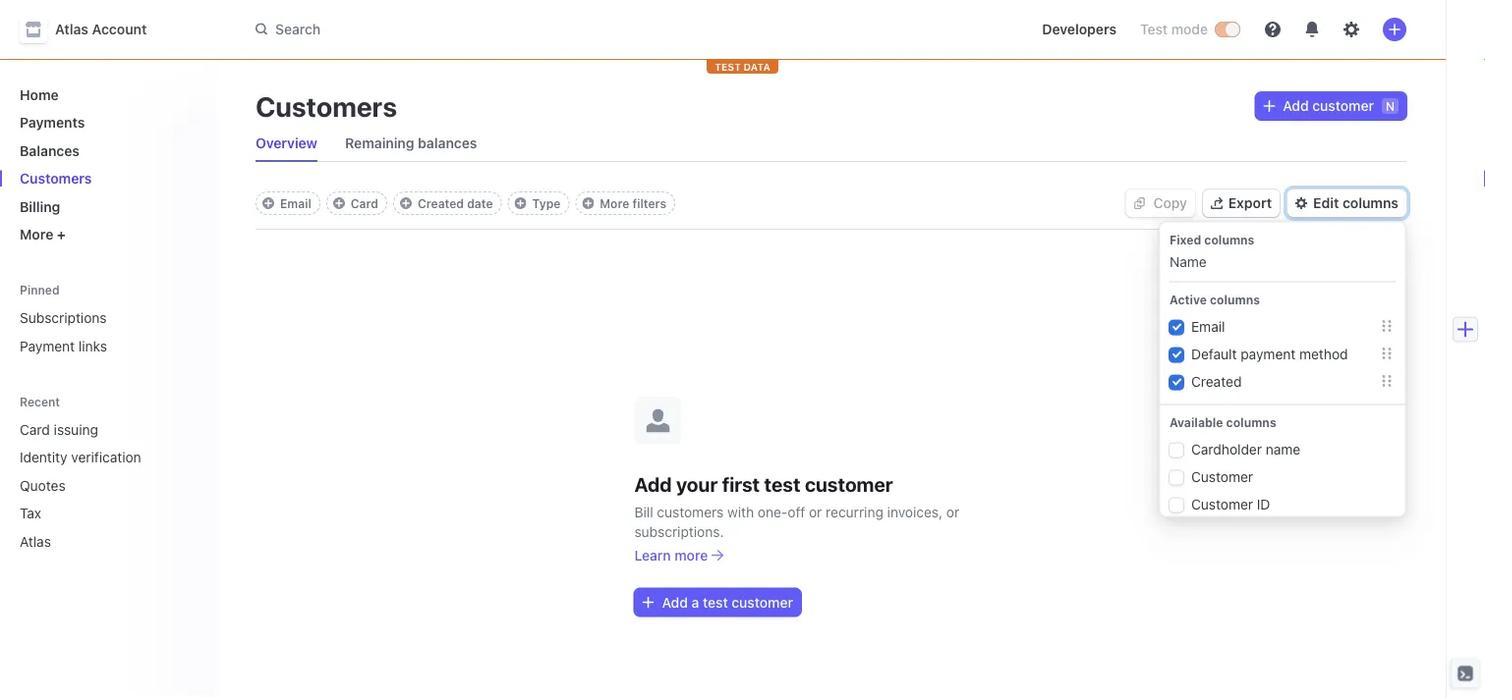 Task type: locate. For each thing, give the bounding box(es) containing it.
name
[[1170, 254, 1207, 270]]

customer right a
[[732, 595, 793, 611]]

edit columns button
[[1288, 190, 1407, 217]]

customer
[[1192, 469, 1253, 485], [1192, 496, 1253, 513]]

add email image
[[262, 198, 274, 209]]

test
[[764, 473, 801, 496], [703, 595, 728, 611]]

0 vertical spatial add
[[1283, 98, 1309, 114]]

card down recent
[[20, 422, 50, 438]]

balances
[[418, 135, 477, 151]]

active
[[1170, 293, 1207, 307]]

export button
[[1203, 190, 1280, 217]]

edit columns
[[1314, 195, 1399, 211]]

email down the active columns
[[1192, 319, 1225, 335]]

card for card
[[351, 197, 378, 210]]

0 horizontal spatial customers
[[20, 171, 92, 187]]

export
[[1229, 195, 1272, 211]]

name
[[1266, 441, 1301, 458]]

1 horizontal spatial svg image
[[1264, 100, 1275, 112]]

add left a
[[662, 595, 688, 611]]

remaining balances
[[345, 135, 477, 151]]

payment
[[1241, 346, 1296, 362]]

add
[[1283, 98, 1309, 114], [635, 473, 672, 496], [662, 595, 688, 611]]

0 horizontal spatial email
[[280, 197, 311, 210]]

0 vertical spatial card
[[351, 197, 378, 210]]

columns up "cardholder name"
[[1227, 416, 1277, 430]]

add for add your first test customer
[[635, 473, 672, 496]]

tab list
[[248, 126, 1407, 162]]

1 vertical spatial created
[[1192, 374, 1242, 390]]

customers
[[657, 504, 724, 521]]

columns inside fixed columns name
[[1205, 233, 1255, 247]]

0 vertical spatial created
[[418, 197, 464, 210]]

0 horizontal spatial card
[[20, 422, 50, 438]]

add customer
[[1283, 98, 1374, 114]]

customers link
[[12, 163, 201, 195]]

email
[[280, 197, 311, 210], [1192, 319, 1225, 335]]

atlas inside button
[[55, 21, 88, 37]]

fixed
[[1170, 233, 1202, 247]]

add inside button
[[662, 595, 688, 611]]

created
[[418, 197, 464, 210], [1192, 374, 1242, 390]]

0 horizontal spatial svg image
[[1134, 198, 1146, 209]]

0 horizontal spatial or
[[809, 504, 822, 521]]

card for card issuing
[[20, 422, 50, 438]]

fixed columns name
[[1170, 233, 1255, 270]]

copy button
[[1126, 190, 1195, 217]]

more
[[675, 548, 708, 564]]

atlas left the account
[[55, 21, 88, 37]]

1 horizontal spatial card
[[351, 197, 378, 210]]

2 horizontal spatial customer
[[1313, 98, 1374, 114]]

more for more +
[[20, 227, 53, 243]]

or right invoices,
[[947, 504, 960, 521]]

1 horizontal spatial customer
[[805, 473, 893, 496]]

edit
[[1314, 195, 1339, 211]]

+
[[57, 227, 66, 243]]

customer down the cardholder
[[1192, 469, 1253, 485]]

1 vertical spatial add
[[635, 473, 672, 496]]

2 or from the left
[[947, 504, 960, 521]]

customer
[[1313, 98, 1374, 114], [805, 473, 893, 496], [732, 595, 793, 611]]

more left +
[[20, 227, 53, 243]]

more right add more filters image
[[600, 197, 630, 210]]

card
[[351, 197, 378, 210], [20, 422, 50, 438]]

0 vertical spatial customer
[[1313, 98, 1374, 114]]

available
[[1170, 416, 1224, 430]]

created right add created date icon
[[418, 197, 464, 210]]

overview
[[256, 135, 318, 151]]

1 horizontal spatial or
[[947, 504, 960, 521]]

more inside toolbar
[[600, 197, 630, 210]]

atlas
[[55, 21, 88, 37], [20, 534, 51, 550]]

0 vertical spatial test
[[764, 473, 801, 496]]

verification
[[71, 450, 141, 466]]

columns for active columns
[[1210, 293, 1260, 307]]

recent element
[[0, 414, 216, 558]]

customer left n
[[1313, 98, 1374, 114]]

columns for available columns
[[1227, 416, 1277, 430]]

mode
[[1172, 21, 1208, 37]]

1 vertical spatial atlas
[[20, 534, 51, 550]]

recurring
[[826, 504, 884, 521]]

0 vertical spatial customers
[[256, 90, 397, 122]]

more +
[[20, 227, 66, 243]]

columns for edit columns
[[1343, 195, 1399, 211]]

identity verification link
[[12, 442, 173, 474]]

card right add card image
[[351, 197, 378, 210]]

more
[[600, 197, 630, 210], [20, 227, 53, 243]]

test inside button
[[703, 595, 728, 611]]

or right off
[[809, 504, 822, 521]]

0 horizontal spatial atlas
[[20, 534, 51, 550]]

1 vertical spatial more
[[20, 227, 53, 243]]

0 horizontal spatial created
[[418, 197, 464, 210]]

columns inside button
[[1343, 195, 1399, 211]]

default
[[1192, 346, 1237, 362]]

test right a
[[703, 595, 728, 611]]

1 horizontal spatial created
[[1192, 374, 1242, 390]]

0 vertical spatial more
[[600, 197, 630, 210]]

card inside card issuing link
[[20, 422, 50, 438]]

2 vertical spatial customer
[[732, 595, 793, 611]]

1 horizontal spatial atlas
[[55, 21, 88, 37]]

2 customer from the top
[[1192, 496, 1253, 513]]

recent
[[20, 395, 60, 409]]

svg image left "add customer"
[[1264, 100, 1275, 112]]

created inside toolbar
[[418, 197, 464, 210]]

1 vertical spatial customers
[[20, 171, 92, 187]]

1 horizontal spatial email
[[1192, 319, 1225, 335]]

customers inside core navigation links element
[[20, 171, 92, 187]]

cardholder
[[1192, 441, 1262, 458]]

1 horizontal spatial customers
[[256, 90, 397, 122]]

atlas link
[[12, 526, 173, 558]]

svg image inside copy button
[[1134, 198, 1146, 209]]

payment
[[20, 338, 75, 354]]

Email checkbox
[[1170, 321, 1184, 335]]

1 vertical spatial test
[[703, 595, 728, 611]]

add created date image
[[400, 198, 412, 209]]

customers
[[256, 90, 397, 122], [20, 171, 92, 187]]

columns right the edit
[[1343, 195, 1399, 211]]

1 vertical spatial customer
[[1192, 496, 1253, 513]]

columns
[[1343, 195, 1399, 211], [1205, 233, 1255, 247], [1210, 293, 1260, 307], [1227, 416, 1277, 430]]

0 horizontal spatial test
[[703, 595, 728, 611]]

1 vertical spatial card
[[20, 422, 50, 438]]

add up the bill
[[635, 473, 672, 496]]

1 horizontal spatial more
[[600, 197, 630, 210]]

copy
[[1154, 195, 1187, 211]]

0 vertical spatial atlas
[[55, 21, 88, 37]]

atlas inside "link"
[[20, 534, 51, 550]]

svg image
[[642, 597, 654, 609]]

2 vertical spatial add
[[662, 595, 688, 611]]

Created checkbox
[[1170, 376, 1184, 390]]

quotes link
[[12, 470, 173, 502]]

data
[[744, 61, 771, 72]]

atlas down tax
[[20, 534, 51, 550]]

add for add a test customer
[[662, 595, 688, 611]]

learn more
[[635, 548, 708, 564]]

customers down balances
[[20, 171, 92, 187]]

off
[[788, 504, 805, 521]]

0 vertical spatial customer
[[1192, 469, 1253, 485]]

with
[[728, 504, 754, 521]]

available columns
[[1170, 416, 1277, 430]]

columns right "active"
[[1210, 293, 1260, 307]]

links
[[78, 338, 107, 354]]

svg image
[[1264, 100, 1275, 112], [1134, 198, 1146, 209]]

one-
[[758, 504, 788, 521]]

customer up recurring
[[805, 473, 893, 496]]

core navigation links element
[[12, 79, 201, 251]]

add left n
[[1283, 98, 1309, 114]]

1 customer from the top
[[1192, 469, 1253, 485]]

created date
[[418, 197, 493, 210]]

bill
[[635, 504, 653, 521]]

email right add email icon
[[280, 197, 311, 210]]

customer left 'id'
[[1192, 496, 1253, 513]]

identity
[[20, 450, 67, 466]]

developers link
[[1034, 14, 1125, 45]]

columns down export button
[[1205, 233, 1255, 247]]

or
[[809, 504, 822, 521], [947, 504, 960, 521]]

customers up overview
[[256, 90, 397, 122]]

0 horizontal spatial customer
[[732, 595, 793, 611]]

toolbar
[[256, 192, 675, 215]]

created down the default
[[1192, 374, 1242, 390]]

customer inside the add a test customer button
[[732, 595, 793, 611]]

created for created date
[[418, 197, 464, 210]]

tax link
[[12, 498, 173, 530]]

svg image left copy at the top right
[[1134, 198, 1146, 209]]

1 vertical spatial svg image
[[1134, 198, 1146, 209]]

more inside core navigation links element
[[20, 227, 53, 243]]

test up "one-"
[[764, 473, 801, 496]]

0 horizontal spatial more
[[20, 227, 53, 243]]



Task type: vqa. For each thing, say whether or not it's contained in the screenshot.
Payment
yes



Task type: describe. For each thing, give the bounding box(es) containing it.
add a test customer button
[[635, 589, 801, 617]]

Search search field
[[244, 12, 798, 47]]

search
[[275, 21, 321, 37]]

customer id
[[1192, 496, 1271, 513]]

add card image
[[333, 198, 345, 209]]

quotes
[[20, 478, 66, 494]]

add a test customer
[[662, 595, 793, 611]]

Default payment method checkbox
[[1170, 349, 1184, 362]]

a
[[692, 595, 699, 611]]

account
[[92, 21, 147, 37]]

recent navigation links element
[[0, 394, 216, 558]]

balances
[[20, 143, 80, 159]]

atlas for atlas account
[[55, 21, 88, 37]]

0 vertical spatial email
[[280, 197, 311, 210]]

Customer checkbox
[[1170, 471, 1184, 485]]

card issuing link
[[12, 414, 173, 446]]

filters
[[633, 197, 667, 210]]

subscriptions
[[20, 310, 107, 326]]

first
[[722, 473, 760, 496]]

home
[[20, 87, 59, 103]]

subscriptions link
[[12, 302, 201, 334]]

1 or from the left
[[809, 504, 822, 521]]

more for more filters
[[600, 197, 630, 210]]

billing link
[[12, 191, 201, 223]]

billing
[[20, 199, 60, 215]]

test mode
[[1140, 21, 1208, 37]]

atlas for atlas
[[20, 534, 51, 550]]

atlas account
[[55, 21, 147, 37]]

more filters
[[600, 197, 667, 210]]

payments
[[20, 115, 85, 131]]

test
[[715, 61, 741, 72]]

remaining balances link
[[337, 130, 485, 157]]

add for add customer
[[1283, 98, 1309, 114]]

invoices,
[[887, 504, 943, 521]]

cardholder name
[[1192, 441, 1301, 458]]

payment links link
[[12, 330, 201, 362]]

add your first test customer
[[635, 473, 893, 496]]

your
[[676, 473, 718, 496]]

pinned element
[[12, 302, 201, 362]]

type
[[532, 197, 561, 210]]

date
[[467, 197, 493, 210]]

pinned navigation links element
[[12, 282, 201, 362]]

remaining
[[345, 135, 414, 151]]

columns for fixed columns name
[[1205, 233, 1255, 247]]

active columns
[[1170, 293, 1260, 307]]

test data
[[715, 61, 771, 72]]

customer for customer
[[1192, 469, 1253, 485]]

add type image
[[515, 198, 526, 209]]

settings image
[[1344, 22, 1360, 37]]

1 vertical spatial customer
[[805, 473, 893, 496]]

test
[[1140, 21, 1168, 37]]

home link
[[12, 79, 201, 111]]

customer for customer id
[[1192, 496, 1253, 513]]

1 vertical spatial email
[[1192, 319, 1225, 335]]

id
[[1257, 496, 1271, 513]]

payments link
[[12, 107, 201, 139]]

method
[[1300, 346, 1348, 362]]

default payment method
[[1192, 346, 1348, 362]]

learn more link
[[635, 546, 724, 566]]

pinned
[[20, 283, 60, 297]]

identity verification
[[20, 450, 141, 466]]

Cardholder name checkbox
[[1170, 444, 1184, 458]]

add more filters image
[[582, 198, 594, 209]]

tab list containing overview
[[248, 126, 1407, 162]]

0 vertical spatial svg image
[[1264, 100, 1275, 112]]

learn
[[635, 548, 671, 564]]

developers
[[1042, 21, 1117, 37]]

subscriptions.
[[635, 524, 724, 540]]

bill customers with one-off or recurring invoices, or subscriptions.
[[635, 504, 960, 540]]

overview link
[[248, 130, 325, 157]]

Search text field
[[244, 12, 798, 47]]

balances link
[[12, 135, 201, 167]]

issuing
[[54, 422, 98, 438]]

card issuing
[[20, 422, 98, 438]]

payment links
[[20, 338, 107, 354]]

help image
[[1265, 22, 1281, 37]]

1 horizontal spatial test
[[764, 473, 801, 496]]

tax
[[20, 506, 41, 522]]

toolbar containing email
[[256, 192, 675, 215]]

created for created
[[1192, 374, 1242, 390]]

Customer ID checkbox
[[1170, 499, 1184, 513]]

atlas account button
[[20, 16, 167, 43]]

n
[[1386, 99, 1395, 113]]



